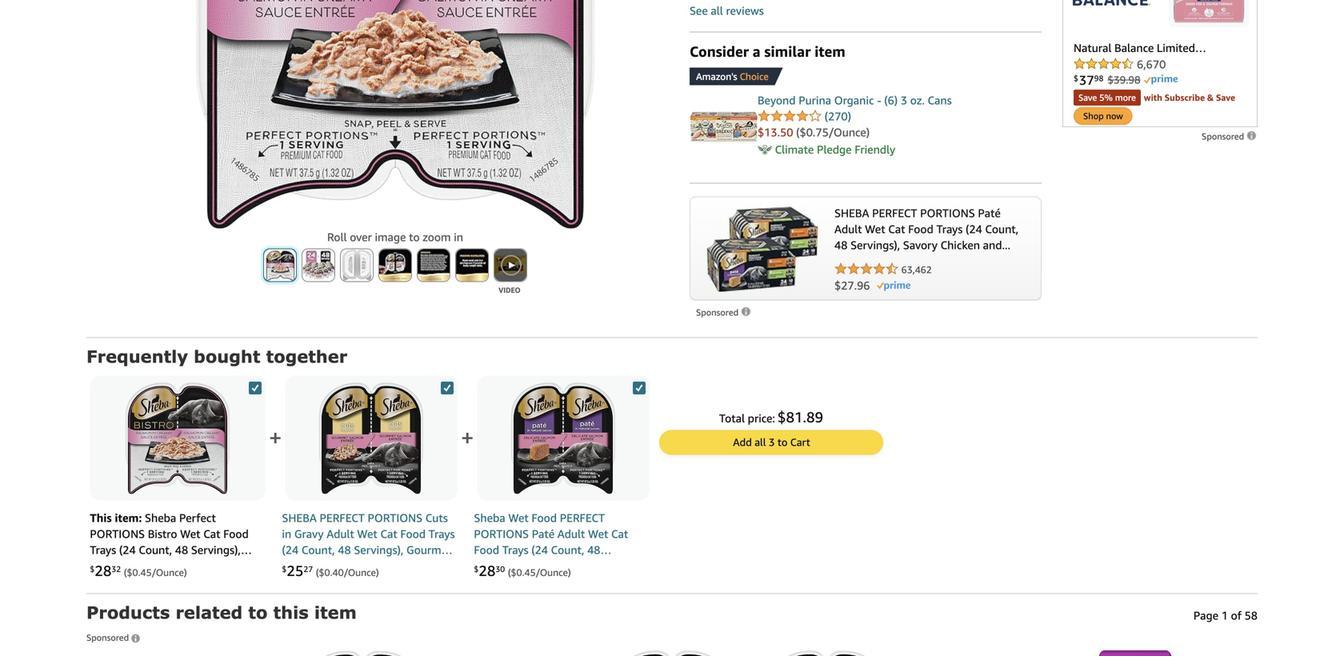 Task type: vqa. For each thing, say whether or not it's contained in the screenshot.
the bottom care
no



Task type: locate. For each thing, give the bounding box(es) containing it.
pack down creamy
[[169, 575, 192, 589]]

pack
[[169, 575, 192, 589], [282, 575, 306, 589], [553, 575, 576, 589]]

2 horizontal spatial pack
[[553, 575, 576, 589]]

consider a similar item
[[690, 43, 846, 60]]

(6)
[[885, 94, 898, 107]]

0 horizontal spatial all
[[711, 4, 723, 17]]

2 salmon from the left
[[282, 559, 321, 573]]

twin- inside sheba perfect portions cuts in gravy adult wet cat food trays (24 count, 48 servings), gourmet salmon entrée, easy peel twin- pack trays
[[413, 559, 441, 573]]

creamy
[[144, 559, 182, 573]]

servings), inside sheba wet food perfect portions paté adult wet cat food trays (24 count, 48 servings), delicate salmon entrée, easy peel twin-pack trays , 1.32 ounce (pack of 48)
[[474, 559, 524, 573]]

ounce
[[474, 591, 507, 605]]

checkbox image
[[249, 382, 262, 395]]

2 vertical spatial sponsored
[[86, 633, 131, 643]]

sheba perfect portions cuts in gravy adult wet cat food trays (24 count, 48 servings), gourmet salmon entrée, easy peel twin- image
[[315, 382, 428, 494]]

salmon down 'gravy'
[[282, 559, 321, 573]]

1 horizontal spatial 3
[[901, 94, 908, 107]]

roll over image to zoom in
[[327, 230, 463, 244]]

servings), inside sheba perfect portions cuts in gravy adult wet cat food trays (24 count, 48 servings), gourmet salmon entrée, easy peel twin- pack trays
[[354, 543, 404, 557]]

2 horizontal spatial salmon
[[571, 559, 609, 573]]

3 $ from the left
[[474, 565, 479, 574]]

2 + from the left
[[461, 425, 474, 451]]

0 horizontal spatial in
[[131, 559, 141, 573]]

($0.45/ounce)
[[124, 567, 187, 578], [508, 567, 571, 578]]

0 horizontal spatial perfect
[[320, 511, 365, 525]]

in inside sheba perfect portions bistro wet cat food trays (24 count, 48 servings), salmon in creamy sauce entrée, easy peel twin-pack trays
[[131, 559, 141, 573]]

1 horizontal spatial item
[[815, 43, 846, 60]]

3 salmon from the left
[[571, 559, 609, 573]]

(24 inside sheba perfect portions cuts in gravy adult wet cat food trays (24 count, 48 servings), gourmet salmon entrée, easy peel twin- pack trays
[[282, 543, 299, 557]]

peel for 28
[[500, 575, 521, 589]]

perfect up 'gravy'
[[320, 511, 365, 525]]

in right "32" on the left bottom of the page
[[131, 559, 141, 573]]

portions inside sheba wet food perfect portions paté adult wet cat food trays (24 count, 48 servings), delicate salmon entrée, easy peel twin-pack trays , 1.32 ounce (pack of 48)
[[474, 527, 529, 541]]

twin-
[[413, 559, 441, 573], [140, 575, 169, 589], [524, 575, 553, 589]]

item
[[815, 43, 846, 60], [314, 602, 357, 623]]

0 horizontal spatial (24
[[119, 543, 136, 557]]

sheba up bistro
[[145, 511, 176, 525]]

all
[[711, 4, 723, 17], [755, 436, 766, 449]]

portions up 30
[[474, 527, 529, 541]]

easy
[[362, 559, 385, 573], [90, 575, 113, 589], [474, 575, 497, 589]]

1 horizontal spatial in
[[282, 527, 291, 541]]

count, inside sheba perfect portions cuts in gravy adult wet cat food trays (24 count, 48 servings), gourmet salmon entrée, easy peel twin- pack trays
[[302, 543, 335, 557]]

0 horizontal spatial sponsored
[[86, 633, 131, 643]]

1 ($0.45/ounce) from the left
[[124, 567, 187, 578]]

item right similar
[[815, 43, 846, 60]]

peel down 30
[[500, 575, 521, 589]]

0 horizontal spatial $
[[90, 565, 95, 574]]

1 horizontal spatial portions
[[368, 511, 423, 525]]

trays left ,
[[579, 575, 606, 589]]

0 horizontal spatial 28
[[95, 562, 112, 579]]

1 horizontal spatial servings),
[[354, 543, 404, 557]]

all for see
[[711, 4, 723, 17]]

wet
[[508, 511, 529, 525], [180, 527, 201, 541], [357, 527, 378, 541], [588, 527, 609, 541]]

2 horizontal spatial peel
[[500, 575, 521, 589]]

perfect inside sheba wet food perfect portions paté adult wet cat food trays (24 count, 48 servings), delicate salmon entrée, easy peel twin-pack trays , 1.32 ounce (pack of 48)
[[560, 511, 605, 525]]

0 vertical spatial in
[[454, 230, 463, 244]]

friendly
[[855, 143, 896, 156]]

list
[[118, 650, 1226, 656]]

0 horizontal spatial cat
[[203, 527, 220, 541]]

count, for 25
[[302, 543, 335, 557]]

sponsored
[[1202, 131, 1247, 141], [696, 307, 741, 318], [86, 633, 131, 643]]

1 + from the left
[[269, 425, 282, 451]]

1 (24 from the left
[[119, 543, 136, 557]]

salmon inside sheba wet food perfect portions paté adult wet cat food trays (24 count, 48 servings), delicate salmon entrée, easy peel twin-pack trays , 1.32 ounce (pack of 48)
[[571, 559, 609, 573]]

None submit
[[264, 249, 296, 281], [303, 249, 335, 281], [341, 249, 373, 281], [379, 249, 411, 281], [418, 249, 450, 281], [456, 249, 488, 281], [495, 249, 527, 281], [264, 249, 296, 281], [303, 249, 335, 281], [341, 249, 373, 281], [379, 249, 411, 281], [418, 249, 450, 281], [456, 249, 488, 281], [495, 249, 527, 281]]

1 horizontal spatial 28
[[479, 562, 496, 579]]

$ 28 32 ($0.45/ounce)
[[90, 562, 187, 579]]

count, down 'gravy'
[[302, 543, 335, 557]]

sheba up 30
[[474, 511, 506, 525]]

2 horizontal spatial servings),
[[474, 559, 524, 573]]

salmon down this item:
[[90, 559, 129, 573]]

portions inside sheba perfect portions bistro wet cat food trays (24 count, 48 servings), salmon in creamy sauce entrée, easy peel twin-pack trays
[[90, 527, 145, 541]]

servings), up ounce
[[474, 559, 524, 573]]

2 sheba from the left
[[474, 511, 506, 525]]

consider
[[690, 43, 749, 60]]

($0.45/ounce) up (pack
[[508, 567, 571, 578]]

0 horizontal spatial to
[[248, 602, 268, 623]]

(24 for 28
[[532, 543, 548, 557]]

0 horizontal spatial servings),
[[191, 543, 241, 557]]

1 horizontal spatial pack
[[282, 575, 306, 589]]

0 horizontal spatial 48
[[175, 543, 188, 557]]

purina
[[799, 94, 832, 107]]

2 horizontal spatial count,
[[551, 543, 585, 557]]

sheba wet food perfect portions paté adult wet cat food trays (24 count, 48 servings), delicate salmon entrée, easy peel twin-pack trays , 1.32 ounce (pack of 48) link
[[474, 510, 650, 605]]

food inside sheba perfect portions cuts in gravy adult wet cat food trays (24 count, 48 servings), gourmet salmon entrée, easy peel twin- pack trays
[[400, 527, 426, 541]]

0 horizontal spatial count,
[[139, 543, 172, 557]]

$
[[90, 565, 95, 574], [282, 565, 287, 574], [474, 565, 479, 574]]

2 $ from the left
[[282, 565, 287, 574]]

salmon
[[90, 559, 129, 573], [282, 559, 321, 573], [571, 559, 609, 573]]

twin- inside sheba wet food perfect portions paté adult wet cat food trays (24 count, 48 servings), delicate salmon entrée, easy peel twin-pack trays , 1.32 ounce (pack of 48)
[[524, 575, 553, 589]]

1 vertical spatial in
[[282, 527, 291, 541]]

3 down total price: $81.89
[[769, 436, 775, 449]]

0 vertical spatial to
[[409, 230, 420, 244]]

entrée, inside sheba wet food perfect portions paté adult wet cat food trays (24 count, 48 servings), delicate salmon entrée, easy peel twin-pack trays , 1.32 ounce (pack of 48)
[[612, 559, 648, 573]]

add
[[733, 436, 752, 449]]

portions inside sheba perfect portions cuts in gravy adult wet cat food trays (24 count, 48 servings), gourmet salmon entrée, easy peel twin- pack trays
[[368, 511, 423, 525]]

sheba perfect portions cuts in gravy adult wet cat food trays (24 count, 48 servings), gourmet salmon entrée, easy peel twin- pack trays
[[282, 511, 455, 589]]

2 vertical spatial in
[[131, 559, 141, 573]]

1 horizontal spatial sheba
[[474, 511, 506, 525]]

1.32
[[614, 575, 637, 589]]

checkbox image for 25
[[441, 382, 454, 395]]

in right "zoom"
[[454, 230, 463, 244]]

1 horizontal spatial all
[[755, 436, 766, 449]]

($0.45/ounce) inside $ 28 30 ($0.45/ounce)
[[508, 567, 571, 578]]

1 horizontal spatial count,
[[302, 543, 335, 557]]

image
[[375, 230, 406, 244]]

1 adult from the left
[[327, 527, 354, 541]]

2 horizontal spatial sponsored link
[[1202, 130, 1258, 141]]

adult right paté
[[558, 527, 585, 541]]

1 vertical spatial all
[[755, 436, 766, 449]]

0 horizontal spatial salmon
[[90, 559, 129, 573]]

adult right 'gravy'
[[327, 527, 354, 541]]

0 horizontal spatial portions
[[90, 527, 145, 541]]

sauce
[[185, 559, 215, 573]]

pack down 27
[[282, 575, 306, 589]]

to left "zoom"
[[409, 230, 420, 244]]

0 vertical spatial 3
[[901, 94, 908, 107]]

this
[[273, 602, 309, 623]]

1 sheba from the left
[[145, 511, 176, 525]]

pack inside sheba perfect portions cuts in gravy adult wet cat food trays (24 count, 48 servings), gourmet salmon entrée, easy peel twin- pack trays
[[282, 575, 306, 589]]

0 horizontal spatial checkbox image
[[441, 382, 454, 395]]

(24 for 25
[[282, 543, 299, 557]]

portions down this item:
[[90, 527, 145, 541]]

28 up products
[[95, 562, 112, 579]]

1 horizontal spatial ($0.45/ounce)
[[508, 567, 571, 578]]

of right 1
[[1231, 609, 1242, 622]]

0 horizontal spatial twin-
[[140, 575, 169, 589]]

2 vertical spatial sponsored link
[[86, 625, 140, 645]]

twin- down gourmet
[[413, 559, 441, 573]]

entrée, inside sheba perfect portions bistro wet cat food trays (24 count, 48 servings), salmon in creamy sauce entrée, easy peel twin-pack trays
[[218, 559, 253, 573]]

adult
[[327, 527, 354, 541], [558, 527, 585, 541]]

cat inside sheba wet food perfect portions paté adult wet cat food trays (24 count, 48 servings), delicate salmon entrée, easy peel twin-pack trays , 1.32 ounce (pack of 48)
[[611, 527, 628, 541]]

0 horizontal spatial item
[[314, 602, 357, 623]]

1 48 from the left
[[175, 543, 188, 557]]

0 horizontal spatial sponsored link
[[86, 625, 140, 645]]

to left this
[[248, 602, 268, 623]]

1 vertical spatial sponsored link
[[696, 305, 752, 321]]

($0.45/ounce) inside $ 28 32 ($0.45/ounce)
[[124, 567, 187, 578]]

sheba for perfect
[[145, 511, 176, 525]]

2 horizontal spatial sponsored
[[1202, 131, 1247, 141]]

3 (24 from the left
[[532, 543, 548, 557]]

($0.40/ounce)
[[316, 567, 379, 578]]

entrée,
[[218, 559, 253, 573], [324, 559, 359, 573], [612, 559, 648, 573]]

0 horizontal spatial adult
[[327, 527, 354, 541]]

0 horizontal spatial easy
[[90, 575, 113, 589]]

2 horizontal spatial entrée,
[[612, 559, 648, 573]]

(24 inside sheba wet food perfect portions paté adult wet cat food trays (24 count, 48 servings), delicate salmon entrée, easy peel twin-pack trays , 1.32 ounce (pack of 48)
[[532, 543, 548, 557]]

3 count, from the left
[[551, 543, 585, 557]]

$81.89
[[778, 409, 824, 426]]

trays
[[429, 527, 455, 541], [90, 543, 116, 557], [502, 543, 529, 557], [195, 575, 221, 589], [309, 575, 335, 589], [579, 575, 606, 589]]

2 28 from the left
[[479, 562, 496, 579]]

1 horizontal spatial adult
[[558, 527, 585, 541]]

checkbox image
[[441, 382, 454, 395], [633, 382, 646, 395]]

sponsored for 1
[[86, 633, 131, 643]]

bistro
[[148, 527, 177, 541]]

count, down bistro
[[139, 543, 172, 557]]

$13.50 ($0.75/ounce)
[[758, 126, 870, 139]]

0 horizontal spatial +
[[269, 425, 282, 451]]

0 vertical spatial leave feedback on sponsored ad element
[[1202, 131, 1258, 141]]

count, up delicate
[[551, 543, 585, 557]]

48 for 28
[[587, 543, 601, 557]]

servings),
[[191, 543, 241, 557], [354, 543, 404, 557], [474, 559, 524, 573]]

0 horizontal spatial of
[[540, 591, 550, 605]]

2 horizontal spatial in
[[454, 230, 463, 244]]

sponsored for roll over image to zoom in
[[1202, 131, 1247, 141]]

2 ($0.45/ounce) from the left
[[508, 567, 571, 578]]

easy inside sheba wet food perfect portions paté adult wet cat food trays (24 count, 48 servings), delicate salmon entrée, easy peel twin-pack trays , 1.32 ounce (pack of 48)
[[474, 575, 497, 589]]

2 vertical spatial to
[[248, 602, 268, 623]]

0 horizontal spatial sheba
[[145, 511, 176, 525]]

2 adult from the left
[[558, 527, 585, 541]]

1 horizontal spatial twin-
[[413, 559, 441, 573]]

48
[[175, 543, 188, 557], [338, 543, 351, 557], [587, 543, 601, 557]]

(24 up 25
[[282, 543, 299, 557]]

this item:
[[90, 511, 145, 525]]

sheba inside sheba perfect portions bistro wet cat food trays (24 count, 48 servings), salmon in creamy sauce entrée, easy peel twin-pack trays
[[145, 511, 176, 525]]

salmon for 25
[[282, 559, 321, 573]]

$ inside $ 28 32 ($0.45/ounce)
[[90, 565, 95, 574]]

2 entrée, from the left
[[324, 559, 359, 573]]

see all reviews
[[690, 4, 764, 17]]

cat
[[203, 527, 220, 541], [381, 527, 398, 541], [611, 527, 628, 541]]

peel down gourmet
[[388, 559, 410, 573]]

+ for 25
[[269, 425, 282, 451]]

1 vertical spatial leave feedback on sponsored ad element
[[696, 307, 752, 318]]

,
[[609, 575, 611, 589]]

peel down "32" on the left bottom of the page
[[116, 575, 137, 589]]

0 horizontal spatial 3
[[769, 436, 775, 449]]

oz.
[[911, 94, 925, 107]]

0 horizontal spatial entrée,
[[218, 559, 253, 573]]

3 48 from the left
[[587, 543, 601, 557]]

wet inside sheba perfect portions cuts in gravy adult wet cat food trays (24 count, 48 servings), gourmet salmon entrée, easy peel twin- pack trays
[[357, 527, 378, 541]]

2 horizontal spatial portions
[[474, 527, 529, 541]]

(24 up "32" on the left bottom of the page
[[119, 543, 136, 557]]

1 salmon from the left
[[90, 559, 129, 573]]

3 cat from the left
[[611, 527, 628, 541]]

easy for 25
[[362, 559, 385, 573]]

$ left 30
[[474, 565, 479, 574]]

to for cart
[[778, 436, 788, 449]]

food inside sheba perfect portions bistro wet cat food trays (24 count, 48 servings), salmon in creamy sauce entrée, easy peel twin-pack trays
[[223, 527, 249, 541]]

twin- for 28
[[524, 575, 553, 589]]

1 horizontal spatial peel
[[388, 559, 410, 573]]

0 horizontal spatial pack
[[169, 575, 192, 589]]

2 count, from the left
[[302, 543, 335, 557]]

2 checkbox image from the left
[[633, 382, 646, 395]]

$ inside $ 25 27 ($0.40/ounce)
[[282, 565, 287, 574]]

2 horizontal spatial $
[[474, 565, 479, 574]]

1 vertical spatial item
[[314, 602, 357, 623]]

32
[[112, 565, 121, 574]]

1 entrée, from the left
[[218, 559, 253, 573]]

2 horizontal spatial twin-
[[524, 575, 553, 589]]

cuts
[[426, 511, 448, 525]]

salmon up ,
[[571, 559, 609, 573]]

2 48 from the left
[[338, 543, 351, 557]]

48 inside sheba perfect portions cuts in gravy adult wet cat food trays (24 count, 48 servings), gourmet salmon entrée, easy peel twin- pack trays
[[338, 543, 351, 557]]

2 horizontal spatial easy
[[474, 575, 497, 589]]

$ inside $ 28 30 ($0.45/ounce)
[[474, 565, 479, 574]]

portions
[[368, 511, 423, 525], [90, 527, 145, 541], [474, 527, 529, 541]]

1 vertical spatial to
[[778, 436, 788, 449]]

2 horizontal spatial (24
[[532, 543, 548, 557]]

($0.75/ounce)
[[796, 126, 870, 139]]

servings), up ($0.40/ounce)
[[354, 543, 404, 557]]

sponsored link for roll over image to zoom in
[[1202, 130, 1258, 141]]

sheba perfect portions bistro wet cat food trays (24 count, 48 servings), salmon in creamy sauce entrée, easy peel twin-pack trays image
[[196, 0, 595, 229]]

sheba perfect portions bistro wet cat food trays (24 count, 48 servings), salmon in creamy sauce entrée, easy peel twin-pack trays
[[90, 511, 253, 589]]

1 horizontal spatial +
[[461, 425, 474, 451]]

1 cat from the left
[[203, 527, 220, 541]]

0 vertical spatial all
[[711, 4, 723, 17]]

28
[[95, 562, 112, 579], [479, 562, 496, 579]]

1 horizontal spatial cat
[[381, 527, 398, 541]]

perfect inside sheba perfect portions cuts in gravy adult wet cat food trays (24 count, 48 servings), gourmet salmon entrée, easy peel twin- pack trays
[[320, 511, 365, 525]]

3
[[901, 94, 908, 107], [769, 436, 775, 449]]

easy inside sheba perfect portions cuts in gravy adult wet cat food trays (24 count, 48 servings), gourmet salmon entrée, easy peel twin- pack trays
[[362, 559, 385, 573]]

all for add
[[755, 436, 766, 449]]

sheba wet food perfect portions paté wet cat food trays (24 count, 48 servings), gourmet chicken and tuna entrée, easy peel twin-pack trays image
[[608, 650, 736, 656]]

peel inside sheba perfect portions cuts in gravy adult wet cat food trays (24 count, 48 servings), gourmet salmon entrée, easy peel twin- pack trays
[[388, 559, 410, 573]]

climate pledge friendly image
[[758, 142, 772, 157]]

to left cart
[[778, 436, 788, 449]]

total
[[719, 412, 745, 425]]

0 vertical spatial sponsored
[[1202, 131, 1247, 141]]

all right see
[[711, 4, 723, 17]]

3 pack from the left
[[553, 575, 576, 589]]

0 vertical spatial of
[[540, 591, 550, 605]]

1 horizontal spatial checkbox image
[[633, 382, 646, 395]]

2 perfect from the left
[[560, 511, 605, 525]]

salmon inside sheba perfect portions cuts in gravy adult wet cat food trays (24 count, 48 servings), gourmet salmon entrée, easy peel twin- pack trays
[[282, 559, 321, 573]]

1 pack from the left
[[169, 575, 192, 589]]

entrée, right 27
[[324, 559, 359, 573]]

cat inside sheba perfect portions cuts in gravy adult wet cat food trays (24 count, 48 servings), gourmet salmon entrée, easy peel twin- pack trays
[[381, 527, 398, 541]]

peel inside sheba wet food perfect portions paté adult wet cat food trays (24 count, 48 servings), delicate salmon entrée, easy peel twin-pack trays , 1.32 ounce (pack of 48)
[[500, 575, 521, 589]]

48 inside sheba wet food perfect portions paté adult wet cat food trays (24 count, 48 servings), delicate salmon entrée, easy peel twin-pack trays , 1.32 ounce (pack of 48)
[[587, 543, 601, 557]]

page 1 of 58
[[1194, 609, 1258, 622]]

2 horizontal spatial 48
[[587, 543, 601, 557]]

1 horizontal spatial $
[[282, 565, 287, 574]]

1 horizontal spatial to
[[409, 230, 420, 244]]

count,
[[139, 543, 172, 557], [302, 543, 335, 557], [551, 543, 585, 557]]

wet inside sheba perfect portions bistro wet cat food trays (24 count, 48 servings), salmon in creamy sauce entrée, easy peel twin-pack trays
[[180, 527, 201, 541]]

servings), up sauce
[[191, 543, 241, 557]]

(24 down paté
[[532, 543, 548, 557]]

pack inside sheba wet food perfect portions paté adult wet cat food trays (24 count, 48 servings), delicate salmon entrée, easy peel twin-pack trays , 1.32 ounce (pack of 48)
[[553, 575, 576, 589]]

1 count, from the left
[[139, 543, 172, 557]]

1 horizontal spatial easy
[[362, 559, 385, 573]]

twin- down delicate
[[524, 575, 553, 589]]

adult inside sheba wet food perfect portions paté adult wet cat food trays (24 count, 48 servings), delicate salmon entrée, easy peel twin-pack trays , 1.32 ounce (pack of 48)
[[558, 527, 585, 541]]

1 28 from the left
[[95, 562, 112, 579]]

sheba inside sheba wet food perfect portions paté adult wet cat food trays (24 count, 48 servings), delicate salmon entrée, easy peel twin-pack trays , 1.32 ounce (pack of 48)
[[474, 511, 506, 525]]

products related to this item
[[86, 602, 357, 623]]

2 horizontal spatial to
[[778, 436, 788, 449]]

perfect up delicate
[[560, 511, 605, 525]]

0 vertical spatial sponsored link
[[1202, 130, 1258, 141]]

item down ($0.40/ounce)
[[314, 602, 357, 623]]

count, inside sheba wet food perfect portions paté adult wet cat food trays (24 count, 48 servings), delicate salmon entrée, easy peel twin-pack trays , 1.32 ounce (pack of 48)
[[551, 543, 585, 557]]

1 horizontal spatial (24
[[282, 543, 299, 557]]

entrée, up 1.32
[[612, 559, 648, 573]]

($0.45/ounce) for $ 28 32 ($0.45/ounce)
[[124, 567, 187, 578]]

2 horizontal spatial cat
[[611, 527, 628, 541]]

beyond purina organic - (6) 3 oz. cans link
[[758, 94, 952, 107]]

adult inside sheba perfect portions cuts in gravy adult wet cat food trays (24 count, 48 servings), gourmet salmon entrée, easy peel twin- pack trays
[[327, 527, 354, 541]]

$ left 27
[[282, 565, 287, 574]]

pack up 48)
[[553, 575, 576, 589]]

1 horizontal spatial salmon
[[282, 559, 321, 573]]

products
[[86, 602, 170, 623]]

0 horizontal spatial ($0.45/ounce)
[[124, 567, 187, 578]]

28 up ounce
[[479, 562, 496, 579]]

tiki cat luau velvet mousse, salmon in broth, complete nutrition for balanced diet, wet cat food for all life stages, 2.8 oz. pouch (pack of 12) image
[[1072, 650, 1200, 656]]

pledge
[[817, 143, 852, 156]]

sheba
[[145, 511, 176, 525], [474, 511, 506, 525]]

2 (24 from the left
[[282, 543, 299, 557]]

entrée, inside sheba perfect portions cuts in gravy adult wet cat food trays (24 count, 48 servings), gourmet salmon entrée, easy peel twin- pack trays
[[324, 559, 359, 573]]

1 perfect from the left
[[320, 511, 365, 525]]

sponsored link
[[1202, 130, 1258, 141], [696, 305, 752, 321], [86, 625, 140, 645]]

portions left "cuts"
[[368, 511, 423, 525]]

1 horizontal spatial of
[[1231, 609, 1242, 622]]

all right add
[[755, 436, 766, 449]]

1 $ from the left
[[90, 565, 95, 574]]

1 horizontal spatial 48
[[338, 543, 351, 557]]

wet right paté
[[588, 527, 609, 541]]

(24
[[119, 543, 136, 557], [282, 543, 299, 557], [532, 543, 548, 557]]

1 checkbox image from the left
[[441, 382, 454, 395]]

28 for $ 28 32 ($0.45/ounce)
[[95, 562, 112, 579]]

$ left "32" on the left bottom of the page
[[90, 565, 95, 574]]

3 entrée, from the left
[[612, 559, 648, 573]]

1 horizontal spatial entrée,
[[324, 559, 359, 573]]

entrée, right sauce
[[218, 559, 253, 573]]

($0.45/ounce) down bistro
[[124, 567, 187, 578]]

bought
[[194, 346, 260, 367]]

wet down perfect
[[180, 527, 201, 541]]

leave feedback on sponsored ad element
[[1202, 131, 1258, 141], [696, 307, 752, 318]]

food
[[532, 511, 557, 525], [223, 527, 249, 541], [400, 527, 426, 541], [474, 543, 499, 557]]

in down the sheba
[[282, 527, 291, 541]]

1 vertical spatial 3
[[769, 436, 775, 449]]

3 right (6)
[[901, 94, 908, 107]]

2 cat from the left
[[381, 527, 398, 541]]

2 pack from the left
[[282, 575, 306, 589]]

1 horizontal spatial sponsored
[[696, 307, 741, 318]]

0 horizontal spatial peel
[[116, 575, 137, 589]]

trays down 27
[[309, 575, 335, 589]]

1 horizontal spatial perfect
[[560, 511, 605, 525]]

perfect
[[320, 511, 365, 525], [560, 511, 605, 525]]

of left 48)
[[540, 591, 550, 605]]

twin- down creamy
[[140, 575, 169, 589]]

paté
[[532, 527, 555, 541]]

peel
[[388, 559, 410, 573], [116, 575, 137, 589], [500, 575, 521, 589]]

adult for 25
[[327, 527, 354, 541]]

wet up ($0.40/ounce)
[[357, 527, 378, 541]]



Task type: describe. For each thing, give the bounding box(es) containing it.
zoom
[[423, 230, 451, 244]]

0 horizontal spatial leave feedback on sponsored ad element
[[696, 307, 752, 318]]

27
[[304, 565, 313, 574]]

delicate
[[527, 559, 568, 573]]

30
[[496, 565, 505, 574]]

frequently bought together
[[86, 346, 347, 367]]

price:
[[748, 412, 775, 425]]

frequently
[[86, 346, 188, 367]]

sheba wet food perfect portions paté adult wet cat food trays (24 count, 48 servings), delicate salmon entrée, easy peel twin-pack trays , 1.32 ounce (pack of 48)
[[474, 511, 648, 605]]

count, for 28
[[551, 543, 585, 557]]

-
[[877, 94, 882, 107]]

together
[[266, 346, 347, 367]]

organic
[[835, 94, 874, 107]]

easy inside sheba perfect portions bistro wet cat food trays (24 count, 48 servings), salmon in creamy sauce entrée, easy peel twin-pack trays
[[90, 575, 113, 589]]

peel inside sheba perfect portions bistro wet cat food trays (24 count, 48 servings), salmon in creamy sauce entrée, easy peel twin-pack trays
[[116, 575, 137, 589]]

sheba wet food perfect portions paté wet cat food trays (24 count, 48 servings), roasted chicken and liver entrée, easy peel twin-pack trays image
[[763, 650, 891, 656]]

add all 3 to cart
[[733, 436, 811, 449]]

see
[[690, 4, 708, 17]]

wet up $ 28 30 ($0.45/ounce)
[[508, 511, 529, 525]]

peel for 25
[[388, 559, 410, 573]]

(pack
[[510, 591, 537, 605]]

item:
[[115, 511, 142, 525]]

1 vertical spatial of
[[1231, 609, 1242, 622]]

sheba wet food perfect portions paté adult wet cat food trays (24 count, 48 servings), delicate salmon entrée, easy peel twin image
[[508, 382, 620, 494]]

count, inside sheba perfect portions bistro wet cat food trays (24 count, 48 servings), salmon in creamy sauce entrée, easy peel twin-pack trays
[[139, 543, 172, 557]]

cans
[[928, 94, 952, 107]]

cat for 25
[[381, 527, 398, 541]]

amazon's
[[696, 71, 738, 82]]

a
[[753, 43, 761, 60]]

trays up $ 28 30 ($0.45/ounce)
[[502, 543, 529, 557]]

of inside sheba wet food perfect portions paté adult wet cat food trays (24 count, 48 servings), delicate salmon entrée, easy peel twin-pack trays , 1.32 ounce (pack of 48)
[[540, 591, 550, 605]]

beyond
[[758, 94, 796, 107]]

pack for 25
[[282, 575, 306, 589]]

servings), inside sheba perfect portions bistro wet cat food trays (24 count, 48 servings), salmon in creamy sauce entrée, easy peel twin-pack trays
[[191, 543, 241, 557]]

25
[[287, 562, 304, 579]]

(24 inside sheba perfect portions bistro wet cat food trays (24 count, 48 servings), salmon in creamy sauce entrée, easy peel twin-pack trays
[[119, 543, 136, 557]]

+ for 28
[[461, 425, 474, 451]]

related
[[176, 602, 243, 623]]

gravy
[[294, 527, 324, 541]]

$ for sheba perfect portions cuts in gravy adult wet cat food trays (24 count, 48 servings), gourmet salmon entrée, easy peel twin- pack trays
[[282, 565, 287, 574]]

cart
[[791, 436, 811, 449]]

($0.45/ounce) for $ 28 30 ($0.45/ounce)
[[508, 567, 571, 578]]

1 vertical spatial sponsored
[[696, 307, 741, 318]]

portions for (24
[[90, 527, 145, 541]]

sheba perfect portions cuts in gravy adult wet cat food trays (24 count, 48 servings), gourmet salmon entrée, easy peel twin- pack trays link
[[282, 510, 458, 589]]

(270)
[[825, 110, 852, 123]]

28 for $ 28 30 ($0.45/ounce)
[[479, 562, 496, 579]]

cat inside sheba perfect portions bistro wet cat food trays (24 count, 48 servings), salmon in creamy sauce entrée, easy peel twin-pack trays
[[203, 527, 220, 541]]

climate pledge friendly
[[775, 143, 896, 156]]

pack for 28
[[553, 575, 576, 589]]

choice
[[740, 71, 769, 82]]

trays down sauce
[[195, 575, 221, 589]]

roll
[[327, 230, 347, 244]]

adult for 28
[[558, 527, 585, 541]]

1
[[1222, 609, 1228, 622]]

portions for cat
[[368, 511, 423, 525]]

58
[[1245, 609, 1258, 622]]

twin- inside sheba perfect portions bistro wet cat food trays (24 count, 48 servings), salmon in creamy sauce entrée, easy peel twin-pack trays
[[140, 575, 169, 589]]

easy for 28
[[474, 575, 497, 589]]

servings), for 28
[[474, 559, 524, 573]]

climate
[[775, 143, 814, 156]]

(270) link
[[825, 110, 852, 123]]

total price: $81.89
[[719, 409, 824, 426]]

48 inside sheba perfect portions bistro wet cat food trays (24 count, 48 servings), salmon in creamy sauce entrée, easy peel twin-pack trays
[[175, 543, 188, 557]]

sponsored link for 1
[[86, 625, 140, 645]]

salmon for 28
[[571, 559, 609, 573]]

sheba perfect portions cuts in gravy adult wet cat food trays (24 count, 48 servings), tender trout entrée, easy peel twin-pack trays image
[[299, 650, 427, 656]]

48)
[[553, 591, 570, 605]]

over
[[350, 230, 372, 244]]

reviews
[[726, 4, 764, 17]]

Add all 3 to Cart submit
[[660, 431, 883, 454]]

1 horizontal spatial sponsored link
[[696, 305, 752, 321]]

video
[[499, 286, 521, 295]]

sheba
[[282, 511, 317, 525]]

this
[[90, 511, 112, 525]]

trays down "cuts"
[[429, 527, 455, 541]]

cat for 28
[[611, 527, 628, 541]]

twin- for 25
[[413, 559, 441, 573]]

in inside sheba perfect portions cuts in gravy adult wet cat food trays (24 count, 48 servings), gourmet salmon entrée, easy peel twin- pack trays
[[282, 527, 291, 541]]

similar
[[765, 43, 811, 60]]

servings), for 25
[[354, 543, 404, 557]]

48 for 25
[[338, 543, 351, 557]]

entrée, for 25
[[324, 559, 359, 573]]

checkbox image for 28
[[633, 382, 646, 395]]

0 vertical spatial item
[[815, 43, 846, 60]]

$13.50
[[758, 126, 793, 139]]

salmon inside sheba perfect portions bistro wet cat food trays (24 count, 48 servings), salmon in creamy sauce entrée, easy peel twin-pack trays
[[90, 559, 129, 573]]

page
[[1194, 609, 1219, 622]]

sheba perfect portions bistro wet cat food trays (24 count, 48 servings), salmon in creamy sauce entrée, easy peel twin-pack image
[[122, 382, 234, 494]]

pack inside sheba perfect portions bistro wet cat food trays (24 count, 48 servings), salmon in creamy sauce entrée, easy peel twin-pack trays
[[169, 575, 192, 589]]

$ 28 30 ($0.45/ounce)
[[474, 562, 571, 579]]

sheba for wet
[[474, 511, 506, 525]]

$ for sheba wet food perfect portions paté adult wet cat food trays (24 count, 48 servings), delicate salmon entrée, easy peel twin-pack trays , 1.32 ounce (pack of 48)
[[474, 565, 479, 574]]

$ 25 27 ($0.40/ounce)
[[282, 562, 379, 579]]

amazon's choice
[[696, 71, 769, 82]]

see all reviews link
[[690, 4, 764, 17]]

to for zoom
[[409, 230, 420, 244]]

beyond purina organic - (6) 3 oz. cans
[[758, 94, 952, 107]]

1 horizontal spatial leave feedback on sponsored ad element
[[1202, 131, 1258, 141]]

gourmet
[[407, 543, 452, 557]]

trays up "32" on the left bottom of the page
[[90, 543, 116, 557]]

entrée, for 28
[[612, 559, 648, 573]]

perfect
[[179, 511, 216, 525]]



